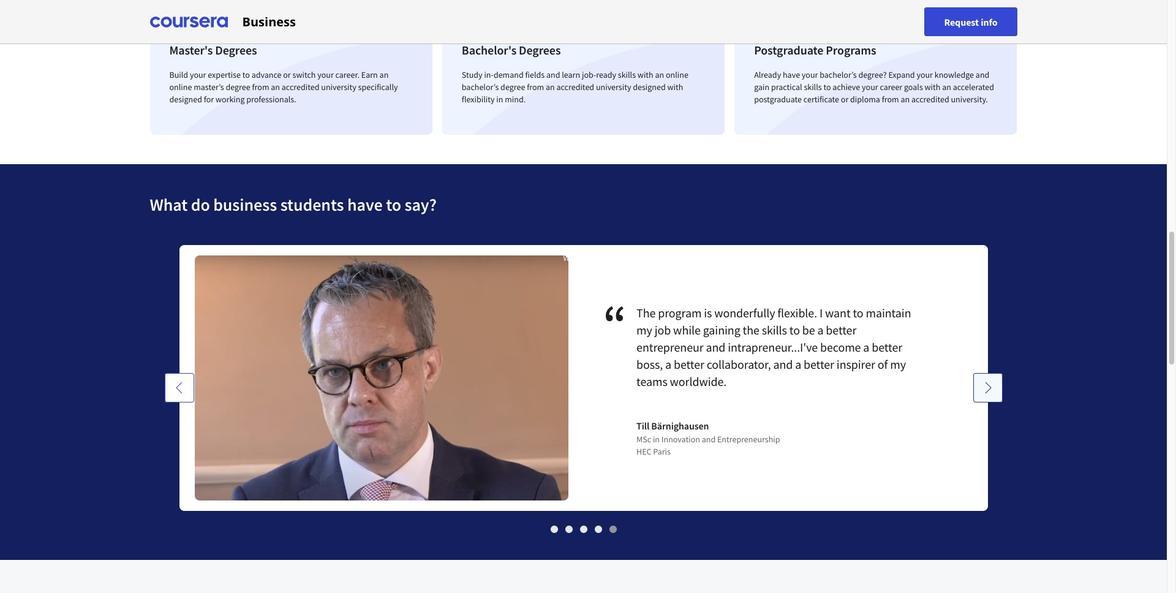 Task type: describe. For each thing, give the bounding box(es) containing it.
flexible.
[[778, 305, 818, 320]]

while
[[674, 322, 701, 338]]

accredited for master's degrees
[[282, 82, 320, 93]]

better up worldwide.
[[674, 357, 705, 372]]

job-
[[582, 69, 596, 80]]

accredited for bachelor's degrees
[[557, 82, 594, 93]]

postgraduate programs
[[754, 42, 877, 58]]

bachelor's inside study in-demand fields and learn job-ready skills with an online bachelor's degree from an accredited university designed with flexibility in mind.
[[462, 82, 499, 93]]

and inside study in-demand fields and learn job-ready skills with an online bachelor's degree from an accredited university designed with flexibility in mind.
[[547, 69, 560, 80]]

degrees for bachelor's degrees
[[519, 42, 561, 58]]

your down degree?
[[862, 82, 879, 93]]

next testimonial element
[[973, 373, 1003, 593]]

from inside already have your bachelor's degree? expand your knowledge and gain practical skills to achieve your career goals with an accelerated postgraduate certificate or diploma from an accredited university.
[[882, 94, 899, 105]]

i
[[820, 305, 823, 320]]

designed inside the build your expertise to advance or switch your career. earn an online master's degree from an accredited university specifically designed for working professionals.
[[169, 94, 202, 105]]

to left "be"
[[790, 322, 800, 338]]

in inside till bärnighausen msc in innovation and entrepreneurship hec paris
[[653, 434, 660, 445]]

with inside already have your bachelor's degree? expand your knowledge and gain practical skills to achieve your career goals with an accelerated postgraduate certificate or diploma from an accredited university.
[[925, 82, 941, 93]]

teams
[[637, 374, 668, 389]]

from for bachelor's degrees
[[527, 82, 544, 93]]

what do business students have to say?
[[150, 194, 437, 216]]

till bärnighausen msc in innovation and entrepreneurship hec paris
[[637, 420, 780, 457]]

degrees for master's degrees
[[215, 42, 257, 58]]

already
[[754, 69, 781, 80]]

your up goals
[[917, 69, 933, 80]]

postgraduate
[[754, 94, 802, 105]]

university for bachelor's degrees
[[596, 82, 631, 93]]

diploma
[[851, 94, 881, 105]]

be
[[803, 322, 815, 338]]

already have your bachelor's degree? expand your knowledge and gain practical skills to achieve your career goals with an accelerated postgraduate certificate or diploma from an accredited university.
[[754, 69, 995, 105]]

request
[[945, 16, 979, 28]]

build your expertise to advance or switch your career. earn an online master's degree from an accredited university specifically designed for working professionals.
[[169, 69, 398, 105]]

do
[[191, 194, 210, 216]]

practical
[[771, 82, 803, 93]]

master's degrees
[[169, 42, 257, 58]]

demand
[[494, 69, 524, 80]]

accredited inside already have your bachelor's degree? expand your knowledge and gain practical skills to achieve your career goals with an accelerated postgraduate certificate or diploma from an accredited university.
[[912, 94, 950, 105]]

degree?
[[859, 69, 887, 80]]

university for master's degrees
[[321, 82, 357, 93]]

in-
[[484, 69, 494, 80]]

intrapreneur...i've
[[728, 339, 818, 355]]

knowledge
[[935, 69, 974, 80]]

master's
[[169, 42, 213, 58]]

degree for master's
[[226, 82, 250, 93]]

boss,
[[637, 357, 663, 372]]

info
[[981, 16, 998, 28]]

business
[[213, 194, 277, 216]]

the
[[743, 322, 760, 338]]

a right "be"
[[818, 322, 824, 338]]

in inside study in-demand fields and learn job-ready skills with an online bachelor's degree from an accredited university designed with flexibility in mind.
[[497, 94, 503, 105]]

expertise
[[208, 69, 241, 80]]

a up inspirer
[[864, 339, 870, 355]]

designed inside study in-demand fields and learn job-ready skills with an online bachelor's degree from an accredited university designed with flexibility in mind.
[[633, 82, 666, 93]]

online for bachelor's degrees
[[666, 69, 689, 80]]

advance
[[252, 69, 282, 80]]

study
[[462, 69, 483, 80]]

study in-demand fields and learn job-ready skills with an online bachelor's degree from an accredited university designed with flexibility in mind.
[[462, 69, 689, 105]]

want
[[825, 305, 851, 320]]

career.
[[336, 69, 360, 80]]

for
[[204, 94, 214, 105]]

gaining
[[703, 322, 741, 338]]

specifically
[[358, 82, 398, 93]]

university.
[[951, 94, 988, 105]]

skills inside the program is wonderfully flexible. i want to maintain my job while gaining the skills to be a better entrepreneur and intrapreneur...i've become a better boss, a better collaborator, and a better inspirer of my teams worldwide.
[[762, 322, 787, 338]]

students
[[280, 194, 344, 216]]

better up become
[[826, 322, 857, 338]]

bachelor's inside already have your bachelor's degree? expand your knowledge and gain practical skills to achieve your career goals with an accelerated postgraduate certificate or diploma from an accredited university.
[[820, 69, 857, 80]]

the program is wonderfully flexible. i want to maintain my job while gaining the skills to be a better entrepreneur and intrapreneur...i've become a better boss, a better collaborator, and a better inspirer of my teams worldwide.
[[637, 305, 912, 389]]

bachelor's
[[462, 42, 517, 58]]

1 vertical spatial have
[[348, 194, 383, 216]]

programs
[[826, 42, 877, 58]]

fields
[[525, 69, 545, 80]]

to inside the build your expertise to advance or switch your career. earn an online master's degree from an accredited university specifically designed for working professionals.
[[242, 69, 250, 80]]

inspirer
[[837, 357, 876, 372]]



Task type: locate. For each thing, give the bounding box(es) containing it.
slides element
[[150, 523, 1018, 536]]

1 horizontal spatial in
[[653, 434, 660, 445]]

my right the of
[[890, 357, 906, 372]]

and right innovation
[[702, 434, 716, 445]]

0 vertical spatial in
[[497, 94, 503, 105]]

0 horizontal spatial designed
[[169, 94, 202, 105]]

1 horizontal spatial degrees
[[519, 42, 561, 58]]

what
[[150, 194, 188, 216]]

1 university from the left
[[321, 82, 357, 93]]

master's
[[194, 82, 224, 93]]

1 degree from the left
[[226, 82, 250, 93]]

and up 'accelerated'
[[976, 69, 990, 80]]

skills up intrapreneur...i've on the right of page
[[762, 322, 787, 338]]

degree
[[226, 82, 250, 93], [501, 82, 525, 93]]

with
[[638, 69, 654, 80], [668, 82, 683, 93], [925, 82, 941, 93]]

job
[[655, 322, 671, 338]]

certificate
[[804, 94, 840, 105]]

0 vertical spatial bachelor's
[[820, 69, 857, 80]]

paris
[[653, 446, 671, 457]]

in right the msc
[[653, 434, 660, 445]]

degrees up fields
[[519, 42, 561, 58]]

accredited inside study in-demand fields and learn job-ready skills with an online bachelor's degree from an accredited university designed with flexibility in mind.
[[557, 82, 594, 93]]

and
[[547, 69, 560, 80], [976, 69, 990, 80], [706, 339, 726, 355], [774, 357, 793, 372], [702, 434, 716, 445]]

accredited down goals
[[912, 94, 950, 105]]

0 horizontal spatial degrees
[[215, 42, 257, 58]]

earn
[[361, 69, 378, 80]]

coursera image
[[150, 12, 228, 32]]

0 horizontal spatial my
[[637, 322, 653, 338]]

mind.
[[505, 94, 526, 105]]

1 horizontal spatial have
[[783, 69, 800, 80]]

to left advance on the left of page
[[242, 69, 250, 80]]

skills inside study in-demand fields and learn job-ready skills with an online bachelor's degree from an accredited university designed with flexibility in mind.
[[618, 69, 636, 80]]

0 horizontal spatial skills
[[618, 69, 636, 80]]

and down intrapreneur...i've on the right of page
[[774, 357, 793, 372]]

1 horizontal spatial or
[[841, 94, 849, 105]]

your down the postgraduate programs
[[802, 69, 818, 80]]

have inside already have your bachelor's degree? expand your knowledge and gain practical skills to achieve your career goals with an accelerated postgraduate certificate or diploma from an accredited university.
[[783, 69, 800, 80]]

from down advance on the left of page
[[252, 82, 269, 93]]

bachelor's up flexibility in the left top of the page
[[462, 82, 499, 93]]

0 horizontal spatial accredited
[[282, 82, 320, 93]]

1 vertical spatial online
[[169, 82, 192, 93]]

or inside already have your bachelor's degree? expand your knowledge and gain practical skills to achieve your career goals with an accelerated postgraduate certificate or diploma from an accredited university.
[[841, 94, 849, 105]]

2 degree from the left
[[501, 82, 525, 93]]

university down ready
[[596, 82, 631, 93]]

or
[[283, 69, 291, 80], [841, 94, 849, 105]]

have up practical
[[783, 69, 800, 80]]

0 horizontal spatial with
[[638, 69, 654, 80]]

from inside the build your expertise to advance or switch your career. earn an online master's degree from an accredited university specifically designed for working professionals.
[[252, 82, 269, 93]]

accredited
[[282, 82, 320, 93], [557, 82, 594, 93], [912, 94, 950, 105]]

list
[[145, 7, 1022, 140]]

1 horizontal spatial from
[[527, 82, 544, 93]]

from down fields
[[527, 82, 544, 93]]

2 horizontal spatial from
[[882, 94, 899, 105]]

have right students
[[348, 194, 383, 216]]

till
[[637, 420, 650, 432]]

0 horizontal spatial or
[[283, 69, 291, 80]]

skills up certificate
[[804, 82, 822, 93]]

goals
[[904, 82, 923, 93]]

a down entrepreneur
[[666, 357, 672, 372]]

online inside study in-demand fields and learn job-ready skills with an online bachelor's degree from an accredited university designed with flexibility in mind.
[[666, 69, 689, 80]]

innovation
[[662, 434, 700, 445]]

from for master's degrees
[[252, 82, 269, 93]]

1 horizontal spatial skills
[[762, 322, 787, 338]]

switch
[[293, 69, 316, 80]]

and left learn
[[547, 69, 560, 80]]

wonderfully
[[715, 305, 775, 320]]

of
[[878, 357, 888, 372]]

skills
[[618, 69, 636, 80], [804, 82, 822, 93], [762, 322, 787, 338]]

degree for bachelor's
[[501, 82, 525, 93]]

collaborator,
[[707, 357, 771, 372]]

online for master's degrees
[[169, 82, 192, 93]]

1 vertical spatial my
[[890, 357, 906, 372]]

degrees up expertise on the left of page
[[215, 42, 257, 58]]

accredited inside the build your expertise to advance or switch your career. earn an online master's degree from an accredited university specifically designed for working professionals.
[[282, 82, 320, 93]]

1 vertical spatial skills
[[804, 82, 822, 93]]

degree up mind.
[[501, 82, 525, 93]]

0 vertical spatial online
[[666, 69, 689, 80]]

university
[[321, 82, 357, 93], [596, 82, 631, 93]]

to left 'say?'
[[386, 194, 401, 216]]

testimonial by till bärnighausen image
[[195, 256, 568, 500]]

0 vertical spatial or
[[283, 69, 291, 80]]

your right switch at the top left
[[318, 69, 334, 80]]

1 horizontal spatial university
[[596, 82, 631, 93]]

your
[[190, 69, 206, 80], [318, 69, 334, 80], [802, 69, 818, 80], [917, 69, 933, 80], [862, 82, 879, 93]]

a
[[818, 322, 824, 338], [864, 339, 870, 355], [666, 357, 672, 372], [796, 357, 802, 372]]

1 horizontal spatial accredited
[[557, 82, 594, 93]]

request info button
[[925, 7, 1018, 36]]

from inside study in-demand fields and learn job-ready skills with an online bachelor's degree from an accredited university designed with flexibility in mind.
[[527, 82, 544, 93]]

or inside the build your expertise to advance or switch your career. earn an online master's degree from an accredited university specifically designed for working professionals.
[[283, 69, 291, 80]]

bachelor's degrees
[[462, 42, 561, 58]]

business
[[242, 13, 296, 30]]

in left mind.
[[497, 94, 503, 105]]

previous image
[[173, 382, 185, 394]]

expand
[[889, 69, 915, 80]]

ready
[[596, 69, 616, 80]]

0 vertical spatial my
[[637, 322, 653, 338]]

next image
[[982, 382, 994, 394]]

skills inside already have your bachelor's degree? expand your knowledge and gain practical skills to achieve your career goals with an accelerated postgraduate certificate or diploma from an accredited university.
[[804, 82, 822, 93]]

postgraduate
[[754, 42, 824, 58]]

1 horizontal spatial bachelor's
[[820, 69, 857, 80]]

2 university from the left
[[596, 82, 631, 93]]

bachelor's up achieve
[[820, 69, 857, 80]]

0 vertical spatial designed
[[633, 82, 666, 93]]

1 horizontal spatial with
[[668, 82, 683, 93]]

0 vertical spatial have
[[783, 69, 800, 80]]

or down achieve
[[841, 94, 849, 105]]

2 horizontal spatial accredited
[[912, 94, 950, 105]]

bärnighausen
[[652, 420, 709, 432]]

1 vertical spatial designed
[[169, 94, 202, 105]]

to right want
[[853, 305, 864, 320]]

2 horizontal spatial with
[[925, 82, 941, 93]]

my down the
[[637, 322, 653, 338]]

1 vertical spatial bachelor's
[[462, 82, 499, 93]]

1 horizontal spatial my
[[890, 357, 906, 372]]

and inside already have your bachelor's degree? expand your knowledge and gain practical skills to achieve your career goals with an accelerated postgraduate certificate or diploma from an accredited university.
[[976, 69, 990, 80]]

to inside already have your bachelor's degree? expand your knowledge and gain practical skills to achieve your career goals with an accelerated postgraduate certificate or diploma from an accredited university.
[[824, 82, 831, 93]]

maintain
[[866, 305, 912, 320]]

list containing master's degrees
[[145, 7, 1022, 140]]

professionals.
[[247, 94, 296, 105]]

or left switch at the top left
[[283, 69, 291, 80]]

0 horizontal spatial degree
[[226, 82, 250, 93]]

career
[[880, 82, 903, 93]]

in
[[497, 94, 503, 105], [653, 434, 660, 445]]

degree inside study in-demand fields and learn job-ready skills with an online bachelor's degree from an accredited university designed with flexibility in mind.
[[501, 82, 525, 93]]

better down become
[[804, 357, 835, 372]]

say?
[[405, 194, 437, 216]]

1 horizontal spatial degree
[[501, 82, 525, 93]]

build
[[169, 69, 188, 80]]

to
[[242, 69, 250, 80], [824, 82, 831, 93], [386, 194, 401, 216], [853, 305, 864, 320], [790, 322, 800, 338]]

online
[[666, 69, 689, 80], [169, 82, 192, 93]]

become
[[821, 339, 861, 355]]

university inside the build your expertise to advance or switch your career. earn an online master's degree from an accredited university specifically designed for working professionals.
[[321, 82, 357, 93]]

online inside the build your expertise to advance or switch your career. earn an online master's degree from an accredited university specifically designed for working professionals.
[[169, 82, 192, 93]]

better up the of
[[872, 339, 903, 355]]

an
[[380, 69, 389, 80], [655, 69, 664, 80], [271, 82, 280, 93], [546, 82, 555, 93], [943, 82, 952, 93], [901, 94, 910, 105]]

gain
[[754, 82, 770, 93]]

0 vertical spatial skills
[[618, 69, 636, 80]]

degrees
[[215, 42, 257, 58], [519, 42, 561, 58]]

university down career.
[[321, 82, 357, 93]]

1 horizontal spatial online
[[666, 69, 689, 80]]

is
[[704, 305, 712, 320]]

the
[[637, 305, 656, 320]]

degree up working at left top
[[226, 82, 250, 93]]

bachelor's
[[820, 69, 857, 80], [462, 82, 499, 93]]

0 horizontal spatial university
[[321, 82, 357, 93]]

"
[[603, 292, 637, 354]]

1 vertical spatial in
[[653, 434, 660, 445]]

2 vertical spatial skills
[[762, 322, 787, 338]]

flexibility
[[462, 94, 495, 105]]

achieve
[[833, 82, 861, 93]]

better
[[826, 322, 857, 338], [872, 339, 903, 355], [674, 357, 705, 372], [804, 357, 835, 372]]

accelerated
[[953, 82, 995, 93]]

1 vertical spatial or
[[841, 94, 849, 105]]

0 horizontal spatial online
[[169, 82, 192, 93]]

0 horizontal spatial from
[[252, 82, 269, 93]]

and inside till bärnighausen msc in innovation and entrepreneurship hec paris
[[702, 434, 716, 445]]

msc
[[637, 434, 651, 445]]

learn
[[562, 69, 580, 80]]

previous testimonial element
[[165, 373, 194, 593]]

entrepreneurship
[[718, 434, 780, 445]]

from
[[252, 82, 269, 93], [527, 82, 544, 93], [882, 94, 899, 105]]

0 horizontal spatial have
[[348, 194, 383, 216]]

skills right ready
[[618, 69, 636, 80]]

1 degrees from the left
[[215, 42, 257, 58]]

entrepreneur
[[637, 339, 704, 355]]

university inside study in-demand fields and learn job-ready skills with an online bachelor's degree from an accredited university designed with flexibility in mind.
[[596, 82, 631, 93]]

accredited down switch at the top left
[[282, 82, 320, 93]]

working
[[216, 94, 245, 105]]

accredited down learn
[[557, 82, 594, 93]]

hec
[[637, 446, 652, 457]]

2 degrees from the left
[[519, 42, 561, 58]]

worldwide.
[[670, 374, 727, 389]]

my
[[637, 322, 653, 338], [890, 357, 906, 372]]

your up master's
[[190, 69, 206, 80]]

designed
[[633, 82, 666, 93], [169, 94, 202, 105]]

a down intrapreneur...i've on the right of page
[[796, 357, 802, 372]]

degree inside the build your expertise to advance or switch your career. earn an online master's degree from an accredited university specifically designed for working professionals.
[[226, 82, 250, 93]]

request info
[[945, 16, 998, 28]]

0 horizontal spatial bachelor's
[[462, 82, 499, 93]]

to up certificate
[[824, 82, 831, 93]]

and down gaining
[[706, 339, 726, 355]]

from down the career
[[882, 94, 899, 105]]

2 horizontal spatial skills
[[804, 82, 822, 93]]

1 horizontal spatial designed
[[633, 82, 666, 93]]

0 horizontal spatial in
[[497, 94, 503, 105]]

program
[[658, 305, 702, 320]]



Task type: vqa. For each thing, say whether or not it's contained in the screenshot.
Liberal
no



